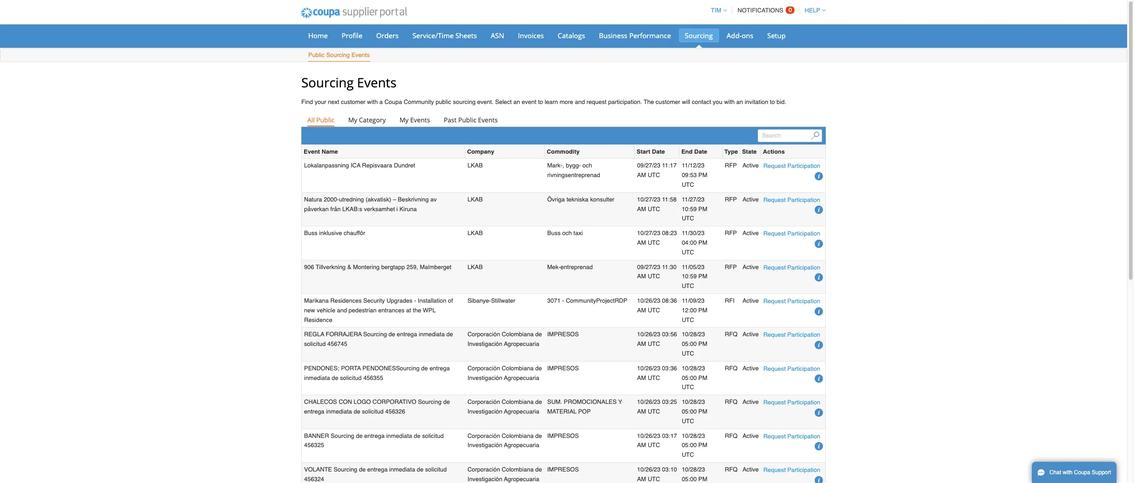 Task type: vqa. For each thing, say whether or not it's contained in the screenshot.


Task type: describe. For each thing, give the bounding box(es) containing it.
10/26/23 03:56 am utc
[[637, 331, 677, 348]]

11/09/23 12:00 pm utc
[[682, 297, 708, 323]]

rfq for 10/26/23 03:10 am utc
[[725, 466, 738, 473]]

public down home link
[[308, 52, 325, 58]]

asn link
[[485, 29, 510, 42]]

beskrivning
[[398, 196, 429, 203]]

rfq for 10/26/23 03:17 am utc
[[725, 432, 738, 439]]

request participation for 11:58
[[764, 196, 821, 203]]

456326
[[385, 408, 405, 415]]

inmediata inside pendones; porta pendonessourcing de entrega inmediata de solicitud 456355
[[304, 374, 330, 381]]

11/27/23
[[682, 196, 705, 203]]

request for 03:17
[[764, 433, 786, 440]]

active for 10/27/23 11:58 am utc
[[743, 196, 759, 203]]

pm for 09/27/23 11:17 am utc
[[699, 172, 708, 179]]

participation for 03:17
[[788, 433, 821, 440]]

investigación for chalecos con logo corporativo sourcing de entrega inmediata de solicitud 456326
[[468, 408, 503, 415]]

request
[[587, 98, 607, 105]]

konsulter
[[590, 196, 615, 203]]

påverkan
[[304, 206, 329, 212]]

am for 10/27/23 08:23 am utc
[[637, 239, 646, 246]]

malmberget
[[420, 264, 452, 270]]

agropecuaria for regla forrajera sourcing de entrega inmediata de solicitud 456745
[[504, 341, 540, 348]]

2 customer from the left
[[656, 98, 681, 105]]

10/26/23 03:36 am utc
[[637, 365, 677, 381]]

request participation for 03:36
[[764, 365, 821, 372]]

entrega inside the chalecos con logo corporativo sourcing de entrega inmediata de solicitud 456326
[[304, 408, 325, 415]]

10/28/23 for 03:10
[[682, 466, 705, 473]]

request participation button for 03:10
[[764, 465, 821, 475]]

a
[[380, 98, 383, 105]]

10/26/23 03:25 am utc
[[637, 399, 677, 415]]

porta
[[341, 365, 361, 372]]

corporación for pendones; porta pendonessourcing de entrega inmediata de solicitud 456355
[[468, 365, 500, 372]]

natura 2000-utredning (akvatisk) – beskrivning av påverkan från lkab:s verksamhet i kiruna
[[304, 196, 437, 212]]

inmediata inside regla forrajera sourcing de entrega inmediata de solicitud 456745
[[419, 331, 445, 338]]

utc inside 10/26/23 03:36 am utc
[[648, 374, 660, 381]]

pm for 10/26/23 03:36 am utc
[[699, 374, 708, 381]]

participation for 03:36
[[788, 365, 821, 372]]

request participation for 11:30
[[764, 264, 821, 271]]

ica
[[351, 162, 361, 169]]

10/28/23 for 03:25
[[682, 399, 705, 406]]

pm for 10/27/23 11:58 am utc
[[699, 206, 708, 212]]

10/26/23 for 10/26/23 03:17 am utc
[[637, 432, 661, 439]]

invoices link
[[512, 29, 550, 42]]

corporación colombiana de investigación agropecuaria for volante sourcing de entrega inmediata de solicitud 456324
[[468, 466, 542, 483]]

participation for 03:10
[[788, 467, 821, 474]]

chalecos con logo corporativo sourcing de entrega inmediata de solicitud 456326
[[304, 399, 450, 415]]

am for 10/26/23 03:10 am utc
[[637, 476, 646, 483]]

solicitud inside the chalecos con logo corporativo sourcing de entrega inmediata de solicitud 456326
[[362, 408, 384, 415]]

buss och taxi
[[547, 230, 583, 237]]

2 an from the left
[[737, 98, 743, 105]]

request for 03:56
[[764, 332, 786, 338]]

past public events
[[444, 116, 498, 124]]

request participation for 03:10
[[764, 467, 821, 474]]

rfp for 11/05/23 10:59 pm utc
[[725, 264, 737, 270]]

tillverkning
[[316, 264, 346, 270]]

sourcing inside the chalecos con logo corporativo sourcing de entrega inmediata de solicitud 456326
[[418, 399, 442, 406]]

colombiana for pendones; porta pendonessourcing de entrega inmediata de solicitud 456355
[[502, 365, 534, 372]]

solicitud inside volante sourcing de entrega inmediata de solicitud 456324
[[425, 466, 447, 473]]

impresos for 10/26/23 03:10 am utc
[[547, 466, 579, 473]]

entrega inside banner sourcing de entrega inmediata de solicitud 456325
[[364, 432, 385, 439]]

request for 03:36
[[764, 365, 786, 372]]

participation for 03:25
[[788, 399, 821, 406]]

learn
[[545, 98, 558, 105]]

with inside button
[[1063, 469, 1073, 476]]

pm for 09/27/23 11:30 am utc
[[699, 273, 708, 280]]

,
[[563, 162, 564, 169]]

259,
[[407, 264, 418, 270]]

chat with coupa support
[[1050, 469, 1112, 476]]

my for my category
[[348, 116, 357, 124]]

type state
[[725, 148, 757, 155]]

am for 10/26/23 08:36 am utc
[[637, 307, 646, 314]]

public sourcing events
[[308, 52, 370, 58]]

sum. promocionales y material pop
[[547, 399, 623, 415]]

1 an from the left
[[514, 98, 520, 105]]

corporación colombiana de investigación agropecuaria for chalecos con logo corporativo sourcing de entrega inmediata de solicitud 456326
[[468, 399, 542, 415]]

sourcing
[[453, 98, 476, 105]]

business performance link
[[593, 29, 677, 42]]

pm for 10/26/23 03:25 am utc
[[699, 408, 708, 415]]

456355
[[363, 374, 383, 381]]

request participation button for 11:17
[[764, 161, 821, 171]]

utc inside 11/12/23 09:53 pm utc
[[682, 181, 694, 188]]

lkab for 906 tillverkning & montering bergtapp 259, malmberget
[[468, 264, 483, 270]]

456745
[[328, 341, 347, 348]]

08:23
[[662, 230, 677, 237]]

3071
[[547, 297, 561, 304]]

dundret
[[394, 162, 415, 169]]

all public link
[[301, 114, 341, 127]]

tim
[[711, 7, 722, 14]]

mark-, bygg- och rivningsentreprenad
[[547, 162, 600, 179]]

end date button
[[682, 147, 708, 157]]

end date
[[682, 148, 708, 155]]

sourcing inside volante sourcing de entrega inmediata de solicitud 456324
[[334, 466, 357, 473]]

find
[[301, 98, 313, 105]]

utc inside 09/27/23 11:30 am utc
[[648, 273, 660, 280]]

request for 03:10
[[764, 467, 786, 474]]

solicitud inside banner sourcing de entrega inmediata de solicitud 456325
[[422, 432, 444, 439]]

solicitud inside pendones; porta pendonessourcing de entrega inmediata de solicitud 456355
[[340, 374, 362, 381]]

10/28/23 for 03:56
[[682, 331, 705, 338]]

orders
[[376, 31, 399, 40]]

participation for 03:56
[[788, 332, 821, 338]]

business
[[599, 31, 628, 40]]

pendones;
[[304, 365, 339, 372]]

2 - from the left
[[562, 297, 564, 304]]

con
[[339, 399, 352, 406]]

rfp for 11/12/23 09:53 pm utc
[[725, 162, 737, 169]]

banner
[[304, 432, 329, 439]]

request participation button for 03:36
[[764, 364, 821, 374]]

coupa supplier portal image
[[295, 1, 413, 24]]

request participation for 03:56
[[764, 332, 821, 338]]

10/26/23 08:36 am utc
[[637, 297, 677, 314]]

the
[[644, 98, 654, 105]]

10/26/23 03:17 am utc
[[637, 432, 677, 449]]

catalogs link
[[552, 29, 591, 42]]

Search text field
[[758, 129, 823, 142]]

10/26/23 for 10/26/23 03:25 am utc
[[637, 399, 661, 406]]

contact
[[692, 98, 711, 105]]

05:00 for 10/26/23 03:56 am utc
[[682, 341, 697, 348]]

of
[[448, 297, 453, 304]]

participation for 11:58
[[788, 196, 821, 203]]

active for 10/26/23 03:36 am utc
[[743, 365, 759, 372]]

09/27/23 for 09/27/23 11:17 am utc
[[637, 162, 661, 169]]

add-
[[727, 31, 742, 40]]

investigación for volante sourcing de entrega inmediata de solicitud 456324
[[468, 476, 503, 483]]

invitation
[[745, 98, 769, 105]]

inmediata inside the chalecos con logo corporativo sourcing de entrega inmediata de solicitud 456326
[[326, 408, 352, 415]]

ons
[[742, 31, 754, 40]]

communityprojectrdp
[[566, 297, 628, 304]]

solicitud inside regla forrajera sourcing de entrega inmediata de solicitud 456745
[[304, 341, 326, 348]]

find your next customer with a coupa community public sourcing event. select an event to learn more and request participation. the customer will contact you with an invitation to bid.
[[301, 98, 787, 105]]

start date button
[[637, 147, 665, 157]]

chalecos
[[304, 399, 337, 406]]

request for 11:17
[[764, 163, 786, 170]]

date for end date
[[695, 148, 708, 155]]

utc inside 09/27/23 11:17 am utc
[[648, 172, 660, 179]]

1 to from the left
[[538, 98, 543, 105]]

2 to from the left
[[770, 98, 775, 105]]

request participation button for 08:23
[[764, 229, 821, 239]]

impresos for 10/26/23 03:17 am utc
[[547, 432, 579, 439]]

residence
[[304, 316, 333, 323]]

rfp for 11/30/23 04:00 pm utc
[[725, 230, 737, 237]]

10/27/23 08:23 am utc
[[637, 230, 677, 246]]

&
[[347, 264, 351, 270]]

events down profile
[[352, 52, 370, 58]]

request participation button for 11:30
[[764, 263, 821, 272]]

buss for buss inklusive chaufför
[[304, 230, 318, 237]]

corporación colombiana de investigación agropecuaria for banner sourcing de entrega inmediata de solicitud 456325
[[468, 432, 542, 449]]

utc inside 11/30/23 04:00 pm utc
[[682, 249, 694, 256]]

notifications
[[738, 7, 784, 14]]

bergtapp
[[381, 264, 405, 270]]

am for 10/26/23 03:56 am utc
[[637, 341, 646, 348]]

- inside marikana residences security upgrades - installation of new vehicle and pedestrian entrances at the wpl residence
[[414, 297, 416, 304]]

1 horizontal spatial and
[[575, 98, 585, 105]]

10/28/23 05:00 pm utc for 10/26/23 03:17 am utc
[[682, 432, 708, 458]]

request participation button for 03:25
[[764, 398, 821, 407]]

lokalanpassning ica repisvaara dundret
[[304, 162, 415, 169]]

09:53
[[682, 172, 697, 179]]

request for 08:23
[[764, 230, 786, 237]]

05:00 for 10/26/23 03:25 am utc
[[682, 408, 697, 415]]

natura
[[304, 196, 322, 203]]

participation.
[[608, 98, 642, 105]]

actions button
[[763, 147, 785, 157]]

sourcing events
[[301, 74, 397, 91]]

utc inside 10/27/23 11:58 am utc
[[648, 206, 660, 212]]

09/27/23 for 09/27/23 11:30 am utc
[[637, 264, 661, 270]]

av
[[431, 196, 437, 203]]

corporación for chalecos con logo corporativo sourcing de entrega inmediata de solicitud 456326
[[468, 399, 500, 406]]

11/09/23
[[682, 297, 705, 304]]

agropecuaria for chalecos con logo corporativo sourcing de entrega inmediata de solicitud 456326
[[504, 408, 540, 415]]

name
[[322, 148, 338, 155]]

chat
[[1050, 469, 1062, 476]]

coupa inside button
[[1075, 469, 1091, 476]]

request for 11:30
[[764, 264, 786, 271]]

am for 09/27/23 11:17 am utc
[[637, 172, 646, 179]]

03:25
[[662, 399, 677, 406]]

my for my events
[[400, 116, 409, 124]]

rivningsentreprenad
[[547, 172, 600, 179]]

will
[[682, 98, 690, 105]]



Task type: locate. For each thing, give the bounding box(es) containing it.
past public events link
[[438, 114, 504, 127]]

lkab for lokalanpassning ica repisvaara dundret
[[468, 162, 483, 169]]

public
[[436, 98, 451, 105]]

6 participation from the top
[[788, 332, 821, 338]]

am for 10/26/23 03:36 am utc
[[637, 374, 646, 381]]

10/28/23 for 03:17
[[682, 432, 705, 439]]

date for start date
[[652, 148, 665, 155]]

entrega inside pendones; porta pendonessourcing de entrega inmediata de solicitud 456355
[[430, 365, 450, 372]]

2 request from the top
[[764, 196, 786, 203]]

0 horizontal spatial an
[[514, 98, 520, 105]]

3 agropecuaria from the top
[[504, 408, 540, 415]]

and inside marikana residences security upgrades - installation of new vehicle and pedestrian entrances at the wpl residence
[[337, 307, 347, 314]]

0 horizontal spatial my
[[348, 116, 357, 124]]

more
[[560, 98, 574, 105]]

5 10/28/23 from the top
[[682, 466, 705, 473]]

1 horizontal spatial -
[[562, 297, 564, 304]]

2 horizontal spatial with
[[1063, 469, 1073, 476]]

material
[[547, 408, 577, 415]]

3 participation from the top
[[788, 230, 821, 237]]

05:00 right 10/26/23 03:25 am utc
[[682, 408, 697, 415]]

10 request from the top
[[764, 467, 786, 474]]

1 request participation button from the top
[[764, 161, 821, 171]]

10/26/23 for 10/26/23 03:56 am utc
[[637, 331, 661, 338]]

sourcing right volante
[[334, 466, 357, 473]]

sourcing down marikana residences security upgrades - installation of new vehicle and pedestrian entrances at the wpl residence
[[363, 331, 387, 338]]

am inside 09/27/23 11:30 am utc
[[637, 273, 646, 280]]

request for 11:58
[[764, 196, 786, 203]]

am inside the 10/26/23 03:10 am utc
[[637, 476, 646, 483]]

wpl
[[423, 307, 436, 314]]

commodity
[[547, 148, 580, 155]]

10:59 down 11/05/23
[[682, 273, 697, 280]]

10:59 for 11/27/23
[[682, 206, 697, 212]]

10/26/23 left 03:36
[[637, 365, 661, 372]]

my inside my category link
[[348, 116, 357, 124]]

buss left taxi
[[547, 230, 561, 237]]

pm inside 11/09/23 12:00 pm utc
[[699, 307, 708, 314]]

buss
[[304, 230, 318, 237], [547, 230, 561, 237]]

participation for 11:17
[[788, 163, 821, 170]]

och left taxi
[[562, 230, 572, 237]]

service/time
[[413, 31, 454, 40]]

0 vertical spatial och
[[583, 162, 592, 169]]

1 vertical spatial coupa
[[1075, 469, 1091, 476]]

colombiana for volante sourcing de entrega inmediata de solicitud 456324
[[502, 466, 534, 473]]

6 10/26/23 from the top
[[637, 466, 661, 473]]

10/28/23 right 03:56
[[682, 331, 705, 338]]

1 horizontal spatial to
[[770, 98, 775, 105]]

1 09/27/23 from the top
[[637, 162, 661, 169]]

10/26/23 inside the 10/26/23 03:10 am utc
[[637, 466, 661, 473]]

utc inside the 10/26/23 03:10 am utc
[[648, 476, 660, 483]]

09/27/23 down 'start date' button
[[637, 162, 661, 169]]

1 horizontal spatial with
[[724, 98, 735, 105]]

10/28/23 05:00 pm utc right 03:36
[[682, 365, 708, 391]]

inmediata down con
[[326, 408, 352, 415]]

05:00 up 10/28/23 05:00 p
[[682, 442, 697, 449]]

4 colombiana from the top
[[502, 432, 534, 439]]

corporación colombiana de investigación agropecuaria
[[468, 331, 542, 348], [468, 365, 542, 381], [468, 399, 542, 415], [468, 432, 542, 449], [468, 466, 542, 483]]

rfp right 11/30/23 04:00 pm utc
[[725, 230, 737, 237]]

1 corporación from the top
[[468, 331, 500, 338]]

2 agropecuaria from the top
[[504, 374, 540, 381]]

sourcing down tim
[[685, 31, 713, 40]]

request participation for 08:23
[[764, 230, 821, 237]]

corporación for banner sourcing de entrega inmediata de solicitud 456325
[[468, 432, 500, 439]]

10/28/23 05:00 p
[[682, 466, 708, 483]]

4 10/26/23 from the top
[[637, 399, 661, 406]]

2 date from the left
[[695, 148, 708, 155]]

public for past
[[458, 116, 477, 124]]

marikana residences security upgrades - installation of new vehicle and pedestrian entrances at the wpl residence
[[304, 297, 453, 323]]

home
[[308, 31, 328, 40]]

colombiana for chalecos con logo corporativo sourcing de entrega inmediata de solicitud 456326
[[502, 399, 534, 406]]

10/28/23 right 03:17
[[682, 432, 705, 439]]

next
[[328, 98, 339, 105]]

7 active from the top
[[743, 365, 759, 372]]

regla
[[304, 331, 324, 338]]

events down community
[[410, 116, 430, 124]]

5 participation from the top
[[788, 298, 821, 305]]

09/27/23 inside 09/27/23 11:17 am utc
[[637, 162, 661, 169]]

pm
[[699, 172, 708, 179], [699, 206, 708, 212], [699, 239, 708, 246], [699, 273, 708, 280], [699, 307, 708, 314], [699, 341, 708, 348], [699, 374, 708, 381], [699, 408, 708, 415], [699, 442, 708, 449]]

invoices
[[518, 31, 544, 40]]

från
[[331, 206, 341, 212]]

rfp up rfi
[[725, 264, 737, 270]]

date right end
[[695, 148, 708, 155]]

05:00 inside 10/28/23 05:00 p
[[682, 476, 697, 483]]

1 corporación colombiana de investigación agropecuaria from the top
[[468, 331, 542, 348]]

10/28/23 right the 03:10
[[682, 466, 705, 473]]

8 participation from the top
[[788, 399, 821, 406]]

customer
[[341, 98, 366, 105], [656, 98, 681, 105]]

investigación for pendones; porta pendonessourcing de entrega inmediata de solicitud 456355
[[468, 374, 503, 381]]

906
[[304, 264, 314, 270]]

1 horizontal spatial buss
[[547, 230, 561, 237]]

lkab for buss inklusive chaufför
[[468, 230, 483, 237]]

10:59 inside the 11/27/23 10:59 pm utc
[[682, 206, 697, 212]]

5 05:00 from the top
[[682, 476, 697, 483]]

an left invitation
[[737, 98, 743, 105]]

3 lkab from the top
[[468, 230, 483, 237]]

an left "event"
[[514, 98, 520, 105]]

2 rfp from the top
[[725, 196, 737, 203]]

pm inside 11/30/23 04:00 pm utc
[[699, 239, 708, 246]]

10/26/23 inside 10/26/23 08:36 am utc
[[637, 297, 661, 304]]

my down community
[[400, 116, 409, 124]]

new
[[304, 307, 315, 314]]

rfp
[[725, 162, 737, 169], [725, 196, 737, 203], [725, 230, 737, 237], [725, 264, 737, 270]]

active for 10/26/23 03:10 am utc
[[743, 466, 759, 473]]

rfq for 10/26/23 03:56 am utc
[[725, 331, 738, 338]]

9 request from the top
[[764, 433, 786, 440]]

am up 10/26/23 03:17 am utc
[[637, 408, 646, 415]]

4 10/28/23 from the top
[[682, 432, 705, 439]]

am up the 10/26/23 03:10 am utc
[[637, 442, 646, 449]]

9 participation from the top
[[788, 433, 821, 440]]

2000-
[[324, 196, 339, 203]]

agropecuaria for volante sourcing de entrega inmediata de solicitud 456324
[[504, 476, 540, 483]]

date right start
[[652, 148, 665, 155]]

10/26/23 left 03:25 on the bottom of page
[[637, 399, 661, 406]]

08:36
[[662, 297, 677, 304]]

05:00 right 10/26/23 03:36 am utc
[[682, 374, 697, 381]]

kiruna
[[400, 206, 417, 212]]

navigation containing notifications 0
[[707, 1, 826, 19]]

05:00 right 10/26/23 03:56 am utc
[[682, 341, 697, 348]]

am inside 10/27/23 11:58 am utc
[[637, 206, 646, 212]]

1 pm from the top
[[699, 172, 708, 179]]

05:00 right the 10/26/23 03:10 am utc
[[682, 476, 697, 483]]

request participation button for 08:36
[[764, 296, 821, 306]]

4 pm from the top
[[699, 273, 708, 280]]

0 horizontal spatial buss
[[304, 230, 318, 237]]

2 10:59 from the top
[[682, 273, 697, 280]]

9 request participation from the top
[[764, 433, 821, 440]]

10:59 inside 11/05/23 10:59 pm utc
[[682, 273, 697, 280]]

rfi
[[725, 297, 735, 304]]

public right past
[[458, 116, 477, 124]]

with right you
[[724, 98, 735, 105]]

rfp right the 11/27/23 10:59 pm utc
[[725, 196, 737, 203]]

4 agropecuaria from the top
[[504, 442, 540, 449]]

1 10/26/23 from the top
[[637, 297, 661, 304]]

active for 10/26/23 03:17 am utc
[[743, 432, 759, 439]]

inmediata inside volante sourcing de entrega inmediata de solicitud 456324
[[389, 466, 415, 473]]

10/28/23 right 03:36
[[682, 365, 705, 372]]

installation
[[418, 297, 447, 304]]

business performance
[[599, 31, 671, 40]]

0 horizontal spatial coupa
[[385, 98, 402, 105]]

am inside 10/26/23 08:36 am utc
[[637, 307, 646, 314]]

0 horizontal spatial och
[[562, 230, 572, 237]]

1 date from the left
[[652, 148, 665, 155]]

corporativo
[[373, 399, 417, 406]]

stillwater
[[491, 297, 516, 304]]

sourcing inside regla forrajera sourcing de entrega inmediata de solicitud 456745
[[363, 331, 387, 338]]

6 request participation button from the top
[[764, 330, 821, 340]]

am inside 10/26/23 03:56 am utc
[[637, 341, 646, 348]]

1 investigación from the top
[[468, 341, 503, 348]]

utc inside 10/26/23 08:36 am utc
[[648, 307, 660, 314]]

utc inside 10/27/23 08:23 am utc
[[648, 239, 660, 246]]

promocionales
[[564, 399, 617, 406]]

logo
[[354, 399, 371, 406]]

1 rfq from the top
[[725, 331, 738, 338]]

inmediata down pendones;
[[304, 374, 330, 381]]

och right bygg-
[[583, 162, 592, 169]]

active for 10/26/23 03:56 am utc
[[743, 331, 759, 338]]

and right more
[[575, 98, 585, 105]]

4 10/28/23 05:00 pm utc from the top
[[682, 432, 708, 458]]

navigation
[[707, 1, 826, 19]]

request participation for 03:25
[[764, 399, 821, 406]]

pm inside the 11/27/23 10:59 pm utc
[[699, 206, 708, 212]]

sourcing down profile link
[[326, 52, 350, 58]]

9 pm from the top
[[699, 442, 708, 449]]

10/27/23 left 08:23
[[637, 230, 661, 237]]

rfp for 11/27/23 10:59 pm utc
[[725, 196, 737, 203]]

agropecuaria for banner sourcing de entrega inmediata de solicitud 456325
[[504, 442, 540, 449]]

participation
[[788, 163, 821, 170], [788, 196, 821, 203], [788, 230, 821, 237], [788, 264, 821, 271], [788, 298, 821, 305], [788, 332, 821, 338], [788, 365, 821, 372], [788, 399, 821, 406], [788, 433, 821, 440], [788, 467, 821, 474]]

1 vertical spatial and
[[337, 307, 347, 314]]

1 horizontal spatial customer
[[656, 98, 681, 105]]

0
[[789, 6, 792, 13]]

10/26/23 left the 03:10
[[637, 466, 661, 473]]

date
[[652, 148, 665, 155], [695, 148, 708, 155]]

4 rfq from the top
[[725, 432, 738, 439]]

10/28/23
[[682, 331, 705, 338], [682, 365, 705, 372], [682, 399, 705, 406], [682, 432, 705, 439], [682, 466, 705, 473]]

to left "learn"
[[538, 98, 543, 105]]

10/28/23 right 03:25 on the bottom of page
[[682, 399, 705, 406]]

rfq for 10/26/23 03:25 am utc
[[725, 399, 738, 406]]

date inside 'start date' button
[[652, 148, 665, 155]]

request for 08:36
[[764, 298, 786, 305]]

active for 10/26/23 08:36 am utc
[[743, 297, 759, 304]]

10/26/23 left 03:56
[[637, 331, 661, 338]]

10/26/23 for 10/26/23 08:36 am utc
[[637, 297, 661, 304]]

all
[[307, 116, 315, 124]]

inmediata down wpl
[[419, 331, 445, 338]]

0 vertical spatial and
[[575, 98, 585, 105]]

pm for 10/26/23 03:17 am utc
[[699, 442, 708, 449]]

sourcing up next
[[301, 74, 354, 91]]

am down start
[[637, 172, 646, 179]]

am inside 10/26/23 03:17 am utc
[[637, 442, 646, 449]]

10:59 for 11/05/23
[[682, 273, 697, 280]]

1 horizontal spatial coupa
[[1075, 469, 1091, 476]]

10/28/23 05:00 pm utc right 03:56
[[682, 331, 708, 357]]

0 horizontal spatial and
[[337, 307, 347, 314]]

all public
[[307, 116, 335, 124]]

1 10:59 from the top
[[682, 206, 697, 212]]

10/27/23 left 11:58
[[637, 196, 661, 203]]

entrega inside volante sourcing de entrega inmediata de solicitud 456324
[[367, 466, 388, 473]]

type button
[[725, 147, 738, 157]]

event
[[304, 148, 320, 155]]

i
[[397, 206, 398, 212]]

och
[[583, 162, 592, 169], [562, 230, 572, 237]]

03:36
[[662, 365, 677, 372]]

5 corporación from the top
[[468, 466, 500, 473]]

entrega inside regla forrajera sourcing de entrega inmediata de solicitud 456745
[[397, 331, 417, 338]]

sourcing inside 'link'
[[685, 31, 713, 40]]

tab list containing all public
[[301, 114, 826, 127]]

11/30/23 04:00 pm utc
[[682, 230, 708, 256]]

0 vertical spatial 10/27/23
[[637, 196, 661, 203]]

10/26/23 left 03:17
[[637, 432, 661, 439]]

1 lkab from the top
[[468, 162, 483, 169]]

sourcing
[[685, 31, 713, 40], [326, 52, 350, 58], [301, 74, 354, 91], [363, 331, 387, 338], [418, 399, 442, 406], [331, 432, 354, 439], [334, 466, 357, 473]]

10/28/23 for 03:36
[[682, 365, 705, 372]]

10/26/23 inside 10/26/23 03:25 am utc
[[637, 399, 661, 406]]

request for 03:25
[[764, 399, 786, 406]]

3 investigación from the top
[[468, 408, 503, 415]]

an
[[514, 98, 520, 105], [737, 98, 743, 105]]

request participation for 08:36
[[764, 298, 821, 305]]

am up 10/26/23 03:25 am utc
[[637, 374, 646, 381]]

05:00
[[682, 341, 697, 348], [682, 374, 697, 381], [682, 408, 697, 415], [682, 442, 697, 449], [682, 476, 697, 483]]

10/28/23 05:00 pm utc for 10/26/23 03:56 am utc
[[682, 331, 708, 357]]

9 am from the top
[[637, 442, 646, 449]]

1 05:00 from the top
[[682, 341, 697, 348]]

2 request participation from the top
[[764, 196, 821, 203]]

1 my from the left
[[348, 116, 357, 124]]

10/27/23 inside 10/27/23 11:58 am utc
[[637, 196, 661, 203]]

5 10/26/23 from the top
[[637, 432, 661, 439]]

type
[[725, 148, 738, 155]]

sibanye-stillwater
[[468, 297, 516, 304]]

with left a
[[367, 98, 378, 105]]

y
[[619, 399, 623, 406]]

inmediata inside banner sourcing de entrega inmediata de solicitud 456325
[[386, 432, 412, 439]]

2 buss from the left
[[547, 230, 561, 237]]

buss left inklusive
[[304, 230, 318, 237]]

8 am from the top
[[637, 408, 646, 415]]

my left category
[[348, 116, 357, 124]]

2 05:00 from the top
[[682, 374, 697, 381]]

corporación colombiana de investigación agropecuaria for regla forrajera sourcing de entrega inmediata de solicitud 456745
[[468, 331, 542, 348]]

6 pm from the top
[[699, 341, 708, 348]]

05:00 for 10/26/23 03:10 am utc
[[682, 476, 697, 483]]

2 colombiana from the top
[[502, 365, 534, 372]]

- up the
[[414, 297, 416, 304]]

search image
[[811, 132, 820, 140]]

10 participation from the top
[[788, 467, 821, 474]]

0 horizontal spatial to
[[538, 98, 543, 105]]

bygg-
[[566, 162, 581, 169]]

4 rfp from the top
[[725, 264, 737, 270]]

pm inside 11/12/23 09:53 pm utc
[[699, 172, 708, 179]]

3 colombiana from the top
[[502, 399, 534, 406]]

rfq for 10/26/23 03:36 am utc
[[725, 365, 738, 372]]

coupa right a
[[385, 98, 402, 105]]

10/27/23 for 10/27/23 08:23 am utc
[[637, 230, 661, 237]]

0 horizontal spatial -
[[414, 297, 416, 304]]

public for all
[[316, 116, 335, 124]]

mark-
[[547, 162, 563, 169]]

commodity button
[[547, 147, 580, 157]]

public right all
[[316, 116, 335, 124]]

participation for 08:36
[[788, 298, 821, 305]]

4 am from the top
[[637, 273, 646, 280]]

entrega
[[397, 331, 417, 338], [430, 365, 450, 372], [304, 408, 325, 415], [364, 432, 385, 439], [367, 466, 388, 473]]

10/28/23 05:00 pm utc for 10/26/23 03:25 am utc
[[682, 399, 708, 425]]

09/27/23 inside 09/27/23 11:30 am utc
[[637, 264, 661, 270]]

upgrades
[[387, 297, 413, 304]]

8 request from the top
[[764, 399, 786, 406]]

2 pm from the top
[[699, 206, 708, 212]]

with right chat
[[1063, 469, 1073, 476]]

11:58
[[662, 196, 677, 203]]

4 participation from the top
[[788, 264, 821, 271]]

1 vertical spatial 10/27/23
[[637, 230, 661, 237]]

0 horizontal spatial with
[[367, 98, 378, 105]]

övriga tekniska konsulter
[[547, 196, 615, 203]]

customer right next
[[341, 98, 366, 105]]

7 request from the top
[[764, 365, 786, 372]]

and
[[575, 98, 585, 105], [337, 307, 347, 314]]

utc inside 10/26/23 03:17 am utc
[[648, 442, 660, 449]]

0 horizontal spatial customer
[[341, 98, 366, 105]]

active for 10/27/23 08:23 am utc
[[743, 230, 759, 237]]

7 request participation from the top
[[764, 365, 821, 372]]

1 10/28/23 05:00 pm utc from the top
[[682, 331, 708, 357]]

community
[[404, 98, 434, 105]]

0 vertical spatial coupa
[[385, 98, 402, 105]]

och inside mark-, bygg- och rivningsentreprenad
[[583, 162, 592, 169]]

request participation button for 03:56
[[764, 330, 821, 340]]

11/05/23 10:59 pm utc
[[682, 264, 708, 290]]

am up 10/26/23 08:36 am utc
[[637, 273, 646, 280]]

utc inside 10/26/23 03:25 am utc
[[648, 408, 660, 415]]

5 corporación colombiana de investigación agropecuaria from the top
[[468, 466, 542, 483]]

-
[[414, 297, 416, 304], [562, 297, 564, 304]]

0 vertical spatial 10:59
[[682, 206, 697, 212]]

0 vertical spatial 09/27/23
[[637, 162, 661, 169]]

7 participation from the top
[[788, 365, 821, 372]]

agropecuaria
[[504, 341, 540, 348], [504, 374, 540, 381], [504, 408, 540, 415], [504, 442, 540, 449], [504, 476, 540, 483]]

sourcing right "corporativo" in the left of the page
[[418, 399, 442, 406]]

utc inside 11/05/23 10:59 pm utc
[[682, 283, 694, 290]]

am inside 10/26/23 03:25 am utc
[[637, 408, 646, 415]]

utc inside the 11/27/23 10:59 pm utc
[[682, 215, 694, 222]]

am up 09/27/23 11:30 am utc
[[637, 239, 646, 246]]

10 am from the top
[[637, 476, 646, 483]]

start date
[[637, 148, 665, 155]]

5 request participation from the top
[[764, 298, 821, 305]]

8 active from the top
[[743, 399, 759, 406]]

mek-entreprenad
[[547, 264, 593, 270]]

10/26/23 inside 10/26/23 03:17 am utc
[[637, 432, 661, 439]]

impresos for 10/26/23 03:36 am utc
[[547, 365, 579, 372]]

date inside end date button
[[695, 148, 708, 155]]

to
[[538, 98, 543, 105], [770, 98, 775, 105]]

1 active from the top
[[743, 162, 759, 169]]

1 customer from the left
[[341, 98, 366, 105]]

am inside 10/27/23 08:23 am utc
[[637, 239, 646, 246]]

10/26/23 left 08:36
[[637, 297, 661, 304]]

3 pm from the top
[[699, 239, 708, 246]]

04:00
[[682, 239, 697, 246]]

456324
[[304, 476, 324, 483]]

4 corporación colombiana de investigación agropecuaria from the top
[[468, 432, 542, 449]]

participation for 08:23
[[788, 230, 821, 237]]

residences
[[331, 297, 362, 304]]

active for 09/27/23 11:30 am utc
[[743, 264, 759, 270]]

events down event.
[[478, 116, 498, 124]]

pm inside 11/05/23 10:59 pm utc
[[699, 273, 708, 280]]

3 10/26/23 from the top
[[637, 365, 661, 372]]

11:17
[[662, 162, 677, 169]]

colombiana for regla forrajera sourcing de entrega inmediata de solicitud 456745
[[502, 331, 534, 338]]

8 request participation from the top
[[764, 399, 821, 406]]

sourcing right 'banner'
[[331, 432, 354, 439]]

10/28/23 05:00 pm utc right 03:25 on the bottom of page
[[682, 399, 708, 425]]

7 request participation button from the top
[[764, 364, 821, 374]]

1 vertical spatial 09/27/23
[[637, 264, 661, 270]]

coupa left support
[[1075, 469, 1091, 476]]

1 horizontal spatial my
[[400, 116, 409, 124]]

help
[[805, 7, 821, 14]]

10/28/23 05:00 pm utc for 10/26/23 03:36 am utc
[[682, 365, 708, 391]]

1 vertical spatial och
[[562, 230, 572, 237]]

10/26/23 03:10 am utc
[[637, 466, 677, 483]]

investigación for banner sourcing de entrega inmediata de solicitud 456325
[[468, 442, 503, 449]]

2 rfq from the top
[[725, 365, 738, 372]]

1 agropecuaria from the top
[[504, 341, 540, 348]]

events up a
[[357, 74, 397, 91]]

1 request participation from the top
[[764, 163, 821, 170]]

1 horizontal spatial date
[[695, 148, 708, 155]]

utc inside 11/09/23 12:00 pm utc
[[682, 316, 694, 323]]

sourcing inside banner sourcing de entrega inmediata de solicitud 456325
[[331, 432, 354, 439]]

pm for 10/27/23 08:23 am utc
[[699, 239, 708, 246]]

am up 10/26/23 03:56 am utc
[[637, 307, 646, 314]]

am up 10/26/23 03:36 am utc
[[637, 341, 646, 348]]

state button
[[742, 147, 757, 157]]

4 request participation button from the top
[[764, 263, 821, 272]]

pendones; porta pendonessourcing de entrega inmediata de solicitud 456355
[[304, 365, 450, 381]]

mek-
[[547, 264, 561, 270]]

0 horizontal spatial date
[[652, 148, 665, 155]]

10/27/23 for 10/27/23 11:58 am utc
[[637, 196, 661, 203]]

corporación for volante sourcing de entrega inmediata de solicitud 456324
[[468, 466, 500, 473]]

10/26/23 inside 10/26/23 03:36 am utc
[[637, 365, 661, 372]]

am down 10/26/23 03:17 am utc
[[637, 476, 646, 483]]

1 10/28/23 from the top
[[682, 331, 705, 338]]

corporación colombiana de investigación agropecuaria for pendones; porta pendonessourcing de entrega inmediata de solicitud 456355
[[468, 365, 542, 381]]

1 horizontal spatial an
[[737, 98, 743, 105]]

5 rfq from the top
[[725, 466, 738, 473]]

5 investigación from the top
[[468, 476, 503, 483]]

1 rfp from the top
[[725, 162, 737, 169]]

1 - from the left
[[414, 297, 416, 304]]

09/27/23 left 11:30
[[637, 264, 661, 270]]

9 active from the top
[[743, 432, 759, 439]]

and down residences
[[337, 307, 347, 314]]

10 request participation from the top
[[764, 467, 821, 474]]

request participation button for 11:58
[[764, 195, 821, 205]]

2 corporación colombiana de investigación agropecuaria from the top
[[468, 365, 542, 381]]

request participation button for 03:17
[[764, 432, 821, 441]]

profile
[[342, 31, 363, 40]]

help link
[[801, 7, 826, 14]]

3 am from the top
[[637, 239, 646, 246]]

6 active from the top
[[743, 331, 759, 338]]

10 request participation button from the top
[[764, 465, 821, 475]]

1 horizontal spatial och
[[583, 162, 592, 169]]

setup link
[[762, 29, 792, 42]]

11/30/23
[[682, 230, 705, 237]]

11:30
[[662, 264, 677, 270]]

rfp down the type button
[[725, 162, 737, 169]]

6 am from the top
[[637, 341, 646, 348]]

utc inside 10/26/23 03:56 am utc
[[648, 341, 660, 348]]

4 investigación from the top
[[468, 442, 503, 449]]

4 05:00 from the top
[[682, 442, 697, 449]]

service/time sheets link
[[407, 29, 483, 42]]

customer left "will"
[[656, 98, 681, 105]]

10/28/23 05:00 pm utc right 03:17
[[682, 432, 708, 458]]

inmediata down banner sourcing de entrega inmediata de solicitud 456325
[[389, 466, 415, 473]]

7 pm from the top
[[699, 374, 708, 381]]

10/26/23 inside 10/26/23 03:56 am utc
[[637, 331, 661, 338]]

to left bid. at the top right
[[770, 98, 775, 105]]

my inside my events link
[[400, 116, 409, 124]]

request participation for 03:17
[[764, 433, 821, 440]]

event
[[522, 98, 537, 105]]

1 vertical spatial 10:59
[[682, 273, 697, 280]]

10/28/23 inside 10/28/23 05:00 p
[[682, 466, 705, 473]]

taxi
[[574, 230, 583, 237]]

10 active from the top
[[743, 466, 759, 473]]

3 active from the top
[[743, 230, 759, 237]]

10:59 down 11/27/23 on the top right
[[682, 206, 697, 212]]

tab list
[[301, 114, 826, 127]]

am for 09/27/23 11:30 am utc
[[637, 273, 646, 280]]

10/27/23 inside 10/27/23 08:23 am utc
[[637, 230, 661, 237]]

am for 10/26/23 03:25 am utc
[[637, 408, 646, 415]]

inmediata down 456326
[[386, 432, 412, 439]]

am inside 10/26/23 03:36 am utc
[[637, 374, 646, 381]]

(akvatisk)
[[366, 196, 391, 203]]

2 my from the left
[[400, 116, 409, 124]]

- right the 3071
[[562, 297, 564, 304]]

lkab for natura 2000-utredning (akvatisk) – beskrivning av påverkan från lkab:s verksamhet i kiruna
[[468, 196, 483, 203]]

request participation for 11:17
[[764, 163, 821, 170]]

09/27/23
[[637, 162, 661, 169], [637, 264, 661, 270]]

am inside 09/27/23 11:17 am utc
[[637, 172, 646, 179]]

2 10/28/23 from the top
[[682, 365, 705, 372]]

am up 10/27/23 08:23 am utc
[[637, 206, 646, 212]]



